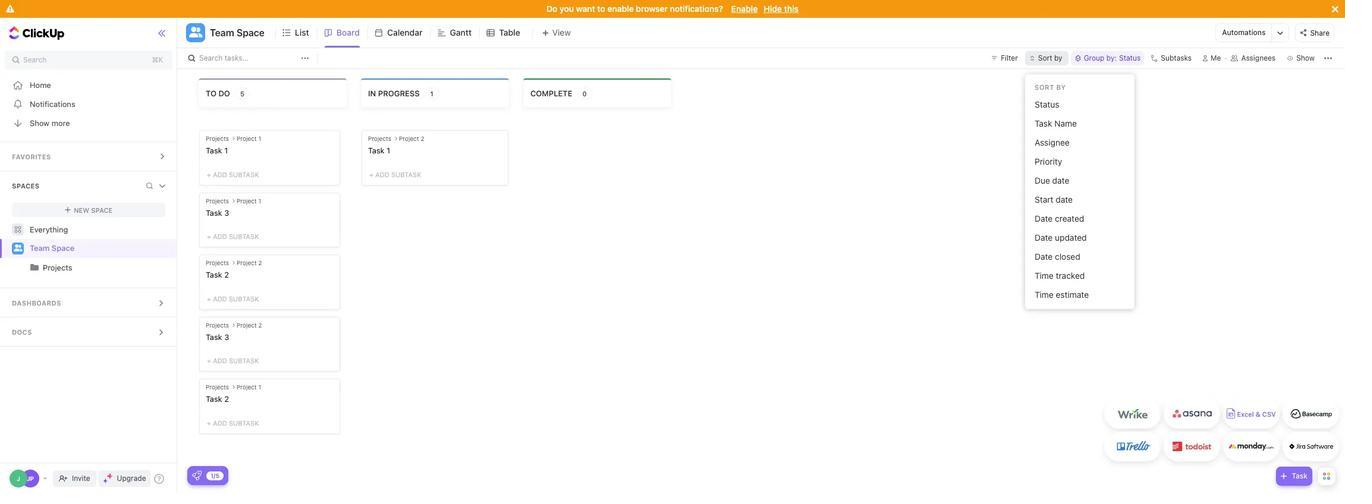 Task type: locate. For each thing, give the bounding box(es) containing it.
1 vertical spatial date
[[1056, 194, 1073, 205]]

time down time tracked
[[1035, 290, 1054, 300]]

0 vertical spatial task 3
[[206, 208, 229, 217]]

time for time estimate
[[1035, 290, 1054, 300]]

team space inside "link"
[[30, 243, 75, 253]]

1 horizontal spatial search
[[199, 54, 223, 62]]

0 vertical spatial time
[[1035, 271, 1054, 281]]

‎task for ‎task 1
[[206, 146, 222, 155]]

1 projects link from the left
[[1, 258, 167, 277]]

project 2
[[399, 135, 425, 142], [237, 259, 262, 267], [237, 322, 262, 329]]

2 horizontal spatial space
[[237, 27, 265, 38]]

sort inside dropdown button
[[1039, 54, 1053, 62]]

search
[[199, 54, 223, 62], [23, 55, 47, 64]]

home link
[[0, 76, 178, 95]]

date updated
[[1035, 233, 1087, 243]]

0 vertical spatial project 1
[[237, 135, 261, 142]]

subtask
[[229, 170, 259, 178], [391, 170, 421, 178], [229, 233, 259, 240], [229, 295, 259, 303], [229, 357, 259, 365], [229, 419, 259, 427]]

projects
[[206, 135, 229, 142], [368, 135, 391, 142], [206, 197, 229, 204], [206, 259, 229, 267], [43, 263, 72, 272], [206, 322, 229, 329], [206, 384, 229, 391]]

enable
[[732, 4, 758, 14]]

sort by
[[1035, 83, 1066, 91]]

2 for 1
[[421, 135, 425, 142]]

gantt
[[450, 27, 472, 37]]

start
[[1035, 194, 1054, 205]]

board
[[337, 27, 360, 37]]

me button
[[1198, 51, 1226, 65]]

add down ‎task 2
[[213, 419, 227, 427]]

2 vertical spatial space
[[52, 243, 75, 253]]

status button
[[1030, 95, 1130, 114]]

automations
[[1223, 28, 1266, 37]]

project 2 for task 2
[[237, 259, 262, 267]]

Search tasks... text field
[[199, 50, 298, 67]]

team space
[[210, 27, 265, 38], [30, 243, 75, 253]]

1 project 1 from the top
[[237, 135, 261, 142]]

‎task for ‎task 2
[[206, 395, 222, 404]]

space up search tasks... text field
[[237, 27, 265, 38]]

date down start
[[1035, 214, 1053, 224]]

1 time from the top
[[1035, 271, 1054, 281]]

space for team space button
[[237, 27, 265, 38]]

date for start date
[[1056, 194, 1073, 205]]

notifications
[[30, 99, 75, 109]]

assignees
[[1242, 54, 1276, 62]]

0 horizontal spatial team
[[30, 243, 50, 253]]

2 project 1 from the top
[[237, 197, 261, 204]]

0 vertical spatial date
[[1035, 214, 1053, 224]]

3 for project 1
[[224, 208, 229, 217]]

0 vertical spatial team
[[210, 27, 234, 38]]

1 vertical spatial time
[[1035, 290, 1054, 300]]

2 time from the top
[[1035, 290, 1054, 300]]

1 vertical spatial project 2
[[237, 259, 262, 267]]

+ add subtask
[[207, 170, 259, 178], [369, 170, 421, 178], [207, 233, 259, 240], [207, 295, 259, 303], [207, 357, 259, 365], [207, 419, 259, 427]]

home
[[30, 80, 51, 90]]

closed
[[1055, 252, 1081, 262]]

search for search tasks...
[[199, 54, 223, 62]]

1 vertical spatial ‎task
[[206, 395, 222, 404]]

task inside button
[[1035, 118, 1053, 128]]

2 task 3 from the top
[[206, 332, 229, 342]]

0 vertical spatial project 2
[[399, 135, 425, 142]]

date up date created
[[1056, 194, 1073, 205]]

1 horizontal spatial space
[[91, 206, 113, 214]]

search up home
[[23, 55, 47, 64]]

1 vertical spatial sort
[[1035, 83, 1055, 91]]

team down the everything
[[30, 243, 50, 253]]

sort
[[1039, 54, 1053, 62], [1035, 83, 1055, 91]]

0 vertical spatial 3
[[224, 208, 229, 217]]

in progress
[[368, 88, 420, 98]]

0 horizontal spatial search
[[23, 55, 47, 64]]

updated
[[1055, 233, 1087, 243]]

3 date from the top
[[1035, 252, 1053, 262]]

date left closed at right
[[1035, 252, 1053, 262]]

search inside sidebar navigation
[[23, 55, 47, 64]]

name
[[1055, 118, 1077, 128]]

team space up "tasks..."
[[210, 27, 265, 38]]

sort by
[[1039, 54, 1063, 62]]

projects down the everything
[[43, 263, 72, 272]]

+ add subtask up ‎task 2
[[207, 357, 259, 365]]

1 vertical spatial to
[[206, 88, 217, 98]]

⌘k
[[152, 55, 163, 64]]

‎task 1
[[206, 146, 228, 155]]

to right want
[[598, 4, 605, 14]]

‎task 2
[[206, 395, 229, 404]]

time
[[1035, 271, 1054, 281], [1035, 290, 1054, 300]]

team inside button
[[210, 27, 234, 38]]

1 vertical spatial task 3
[[206, 332, 229, 342]]

space inside button
[[237, 27, 265, 38]]

0 vertical spatial space
[[237, 27, 265, 38]]

date inside button
[[1056, 194, 1073, 205]]

team space down the everything
[[30, 243, 75, 253]]

date right 'due'
[[1053, 175, 1070, 186]]

2 vertical spatial date
[[1035, 252, 1053, 262]]

0 vertical spatial date
[[1053, 175, 1070, 186]]

1 vertical spatial 3
[[224, 332, 229, 342]]

search left "tasks..."
[[199, 54, 223, 62]]

0 vertical spatial ‎task
[[206, 146, 222, 155]]

project 1 for task 3
[[237, 197, 261, 204]]

1 horizontal spatial team
[[210, 27, 234, 38]]

upgrade
[[117, 474, 146, 483]]

task 3 for project 2
[[206, 332, 229, 342]]

1 vertical spatial team
[[30, 243, 50, 253]]

1 task 3 from the top
[[206, 208, 229, 217]]

1 vertical spatial date
[[1035, 233, 1053, 243]]

projects link
[[1, 258, 167, 277], [43, 258, 167, 277]]

2 3 from the top
[[224, 332, 229, 342]]

time estimate
[[1035, 290, 1089, 300]]

projects inside sidebar navigation
[[43, 263, 72, 272]]

1 vertical spatial project 1
[[237, 197, 261, 204]]

0 horizontal spatial to
[[206, 88, 217, 98]]

table
[[499, 27, 520, 37]]

browser
[[636, 4, 668, 14]]

space down the everything
[[52, 243, 75, 253]]

1 horizontal spatial team space
[[210, 27, 265, 38]]

excel
[[1238, 411, 1254, 418]]

time inside button
[[1035, 271, 1054, 281]]

time down date closed
[[1035, 271, 1054, 281]]

team up search tasks... on the top left of page
[[210, 27, 234, 38]]

date for due date
[[1053, 175, 1070, 186]]

date inside 'button'
[[1053, 175, 1070, 186]]

date up date closed
[[1035, 233, 1053, 243]]

hide
[[764, 4, 782, 14]]

to left do
[[206, 88, 217, 98]]

favorites
[[12, 153, 51, 161]]

0 vertical spatial sort
[[1039, 54, 1053, 62]]

2 vertical spatial project 2
[[237, 322, 262, 329]]

0 horizontal spatial team space
[[30, 243, 75, 253]]

csv
[[1263, 411, 1276, 418]]

new space
[[74, 206, 113, 214]]

team
[[210, 27, 234, 38], [30, 243, 50, 253]]

space
[[237, 27, 265, 38], [91, 206, 113, 214], [52, 243, 75, 253]]

date
[[1053, 175, 1070, 186], [1056, 194, 1073, 205]]

sort left by at the top
[[1039, 54, 1053, 62]]

0 horizontal spatial space
[[52, 243, 75, 253]]

+ down ‎task 1
[[207, 170, 211, 178]]

space inside "link"
[[52, 243, 75, 253]]

time inside button
[[1035, 290, 1054, 300]]

projects down task 2
[[206, 322, 229, 329]]

enable
[[608, 4, 634, 14]]

more
[[52, 118, 70, 128]]

tracked
[[1056, 271, 1085, 281]]

+ up task 2
[[207, 233, 211, 240]]

3 project 1 from the top
[[237, 384, 261, 391]]

team inside "link"
[[30, 243, 50, 253]]

excel & csv
[[1238, 411, 1276, 418]]

add
[[213, 170, 227, 178], [375, 170, 389, 178], [213, 233, 227, 240], [213, 295, 227, 303], [213, 357, 227, 365], [213, 419, 227, 427]]

add up ‎task 2
[[213, 357, 227, 365]]

date for date updated
[[1035, 233, 1053, 243]]

space right new
[[91, 206, 113, 214]]

list
[[295, 27, 309, 37]]

2 ‎task from the top
[[206, 395, 222, 404]]

task 1
[[368, 146, 390, 155]]

1 3 from the top
[[224, 208, 229, 217]]

date closed button
[[1030, 247, 1130, 267]]

+ add subtask down task 1
[[369, 170, 421, 178]]

0 vertical spatial team space
[[210, 27, 265, 38]]

to
[[598, 4, 605, 14], [206, 88, 217, 98]]

task 3
[[206, 208, 229, 217], [206, 332, 229, 342]]

1 vertical spatial team space
[[30, 243, 75, 253]]

2 date from the top
[[1035, 233, 1053, 243]]

1 horizontal spatial to
[[598, 4, 605, 14]]

share button
[[1296, 23, 1335, 42]]

team for team space "link"
[[30, 243, 50, 253]]

date closed
[[1035, 252, 1081, 262]]

+
[[207, 170, 211, 178], [369, 170, 374, 178], [207, 233, 211, 240], [207, 295, 211, 303], [207, 357, 211, 365], [207, 419, 211, 427]]

date
[[1035, 214, 1053, 224], [1035, 233, 1053, 243], [1035, 252, 1053, 262]]

project
[[237, 135, 257, 142], [399, 135, 419, 142], [237, 197, 257, 204], [237, 259, 257, 267], [237, 322, 257, 329], [237, 384, 257, 391]]

+ add subtask down ‎task 1
[[207, 170, 259, 178]]

date for date created
[[1035, 214, 1053, 224]]

projects up task 1
[[368, 135, 391, 142]]

2 vertical spatial project 1
[[237, 384, 261, 391]]

projects up ‎task 1
[[206, 135, 229, 142]]

new
[[74, 206, 89, 214]]

project 2 for task 3
[[237, 322, 262, 329]]

1 ‎task from the top
[[206, 146, 222, 155]]

1 date from the top
[[1035, 214, 1053, 224]]

sidebar navigation
[[0, 18, 178, 494]]

+ up ‎task 2
[[207, 357, 211, 365]]

projects up ‎task 2
[[206, 384, 229, 391]]

task name button
[[1030, 114, 1130, 133]]

2 for 2
[[258, 259, 262, 267]]

3
[[224, 208, 229, 217], [224, 332, 229, 342]]

team space inside button
[[210, 27, 265, 38]]

task
[[1035, 118, 1053, 128], [368, 146, 385, 155], [206, 208, 222, 217], [206, 270, 222, 280], [206, 332, 222, 342], [1292, 472, 1308, 481]]

status
[[1035, 99, 1060, 109]]

share
[[1311, 28, 1330, 37]]

sort left the by at the right
[[1035, 83, 1055, 91]]



Task type: vqa. For each thing, say whether or not it's contained in the screenshot.
'updated'
yes



Task type: describe. For each thing, give the bounding box(es) containing it.
created
[[1055, 214, 1085, 224]]

by
[[1057, 83, 1066, 91]]

upgrade link
[[98, 471, 151, 487]]

by
[[1055, 54, 1063, 62]]

team space link
[[30, 239, 167, 258]]

sort for sort by
[[1035, 83, 1055, 91]]

time for time tracked
[[1035, 271, 1054, 281]]

priority
[[1035, 156, 1063, 167]]

0
[[583, 90, 587, 97]]

notifications link
[[0, 95, 178, 114]]

assignee button
[[1030, 133, 1130, 152]]

project 2 for task 1
[[399, 135, 425, 142]]

+ down ‎task 2
[[207, 419, 211, 427]]

notifications?
[[670, 4, 723, 14]]

progress
[[378, 88, 420, 98]]

complete
[[531, 88, 573, 98]]

date for date closed
[[1035, 252, 1053, 262]]

everything
[[30, 225, 68, 234]]

in
[[368, 88, 376, 98]]

everything link
[[0, 220, 178, 239]]

project 1 for ‎task 2
[[237, 384, 261, 391]]

onboarding checklist button image
[[192, 471, 202, 481]]

show
[[30, 118, 49, 128]]

0 vertical spatial to
[[598, 4, 605, 14]]

1 vertical spatial space
[[91, 206, 113, 214]]

list link
[[295, 18, 314, 48]]

+ down task 2
[[207, 295, 211, 303]]

me
[[1211, 54, 1222, 62]]

tasks...
[[225, 54, 249, 62]]

excel & csv link
[[1224, 399, 1280, 429]]

team space button
[[205, 20, 265, 46]]

board link
[[337, 18, 365, 48]]

assignee
[[1035, 137, 1070, 148]]

start date button
[[1030, 190, 1130, 209]]

date updated button
[[1030, 228, 1130, 247]]

add up task 2
[[213, 233, 227, 240]]

you
[[560, 4, 574, 14]]

2 projects link from the left
[[43, 258, 167, 277]]

space for team space "link"
[[52, 243, 75, 253]]

add down task 2
[[213, 295, 227, 303]]

estimate
[[1056, 290, 1089, 300]]

search tasks...
[[199, 54, 249, 62]]

2 for 3
[[258, 322, 262, 329]]

due date button
[[1030, 171, 1130, 190]]

1/5
[[211, 472, 220, 479]]

date created button
[[1030, 209, 1130, 228]]

projects down ‎task 1
[[206, 197, 229, 204]]

do
[[219, 88, 230, 98]]

start date
[[1035, 194, 1073, 205]]

+ add subtask down ‎task 2
[[207, 419, 259, 427]]

invite
[[72, 474, 90, 483]]

+ add subtask down task 2
[[207, 295, 259, 303]]

automations button
[[1217, 24, 1272, 42]]

time estimate button
[[1030, 286, 1130, 305]]

table link
[[499, 18, 525, 48]]

to do
[[206, 88, 230, 98]]

show more
[[30, 118, 70, 128]]

do
[[547, 4, 558, 14]]

add down task 1
[[375, 170, 389, 178]]

want
[[576, 4, 595, 14]]

+ down task 1
[[369, 170, 374, 178]]

gantt link
[[450, 18, 477, 48]]

favorites button
[[0, 142, 178, 171]]

do you want to enable browser notifications? enable hide this
[[547, 4, 799, 14]]

due date
[[1035, 175, 1070, 186]]

5
[[240, 90, 244, 97]]

priority button
[[1030, 152, 1130, 171]]

docs
[[12, 328, 32, 336]]

+ add subtask up task 2
[[207, 233, 259, 240]]

time tracked button
[[1030, 267, 1130, 286]]

this
[[784, 4, 799, 14]]

projects up task 2
[[206, 259, 229, 267]]

sort for sort by
[[1039, 54, 1053, 62]]

team for team space button
[[210, 27, 234, 38]]

dashboards
[[12, 299, 61, 307]]

add down ‎task 1
[[213, 170, 227, 178]]

sort by button
[[1025, 51, 1069, 65]]

task 3 for project 1
[[206, 208, 229, 217]]

user group image
[[13, 245, 22, 252]]

calendar link
[[387, 18, 427, 48]]

&
[[1256, 411, 1261, 418]]

task 2
[[206, 270, 229, 280]]

team space for team space "link"
[[30, 243, 75, 253]]

onboarding checklist button element
[[192, 471, 202, 481]]

task name
[[1035, 118, 1077, 128]]

team space for team space button
[[210, 27, 265, 38]]

calendar
[[387, 27, 423, 37]]

time tracked
[[1035, 271, 1085, 281]]

search for search
[[23, 55, 47, 64]]

date created
[[1035, 214, 1085, 224]]

3 for project 2
[[224, 332, 229, 342]]

due
[[1035, 175, 1050, 186]]

assignees button
[[1226, 51, 1281, 65]]

project 1 for ‎task 1
[[237, 135, 261, 142]]



